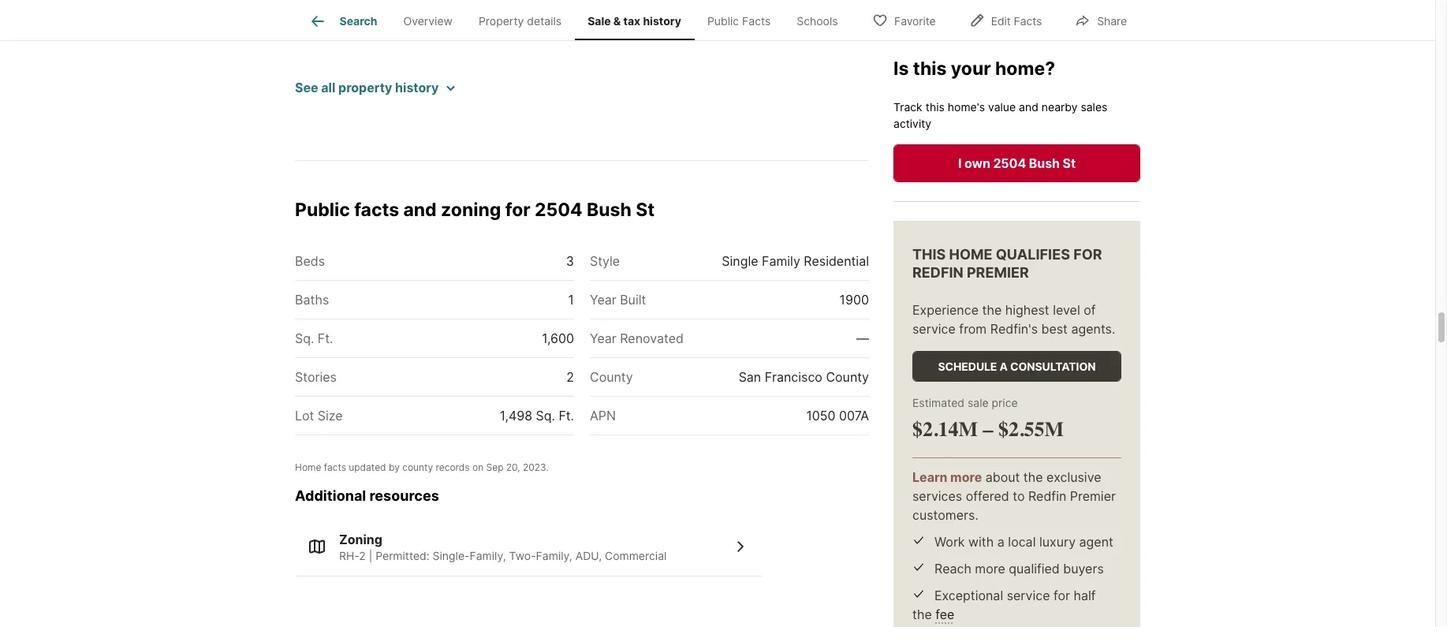 Task type: describe. For each thing, give the bounding box(es) containing it.
st inside i own 2504 bush st button
[[1063, 155, 1076, 171]]

the for from
[[982, 302, 1002, 318]]

renovated
[[620, 330, 684, 346]]

redfin
[[1028, 488, 1067, 504]]

lot size
[[295, 408, 343, 423]]

qualified
[[1009, 561, 1060, 576]]

residential
[[804, 253, 869, 269]]

own
[[964, 155, 990, 171]]

exclusive
[[1047, 469, 1101, 485]]

sales
[[1081, 100, 1108, 113]]

by
[[389, 461, 400, 473]]

public facts
[[707, 14, 771, 28]]

local
[[1008, 534, 1036, 550]]

i
[[958, 155, 962, 171]]

home
[[949, 246, 993, 262]]

this home qualifies for redfin premier
[[913, 246, 1102, 280]]

adu,
[[576, 549, 602, 563]]

1,498
[[500, 408, 532, 423]]

learn
[[913, 469, 948, 485]]

zoning
[[441, 199, 501, 221]]

rh-
[[339, 549, 359, 563]]

public facts tab
[[694, 2, 784, 40]]

more for reach
[[975, 561, 1005, 576]]

updated
[[349, 461, 386, 473]]

2023
[[523, 461, 546, 473]]

property details
[[479, 14, 562, 28]]

share button
[[1062, 4, 1140, 36]]

best
[[1041, 321, 1068, 337]]

learn more link
[[913, 469, 982, 485]]

home facts updated by county records on sep 20, 2023 .
[[295, 461, 549, 473]]

for
[[1074, 246, 1102, 262]]

offered
[[966, 488, 1009, 504]]

service inside the exceptional service for half the
[[1007, 587, 1050, 603]]

home
[[295, 461, 321, 473]]

1 vertical spatial bush
[[587, 199, 632, 221]]

facts for public facts
[[742, 14, 771, 28]]

2 county from the left
[[826, 369, 869, 385]]

track this home's value and nearby sales activity
[[894, 100, 1108, 130]]

search link
[[308, 12, 377, 31]]

style
[[590, 253, 620, 269]]

is
[[894, 57, 909, 79]]

permitted:
[[376, 549, 430, 563]]

sale
[[588, 14, 611, 28]]

francisco
[[765, 369, 823, 385]]

experience the highest level of service from redfin's best agents.
[[913, 302, 1115, 337]]

0 horizontal spatial ft.
[[318, 330, 333, 346]]

service inside experience the highest level of service from redfin's best agents.
[[913, 321, 956, 337]]

see all property history
[[295, 80, 439, 96]]

the for redfin
[[1024, 469, 1043, 485]]

county
[[402, 461, 433, 473]]

overview tab
[[390, 2, 466, 40]]

favorite
[[894, 14, 936, 27]]

size
[[318, 408, 343, 423]]

facts for home
[[324, 461, 346, 473]]

schools tab
[[784, 2, 851, 40]]

2504 inside i own 2504 bush st button
[[993, 155, 1026, 171]]

learn more
[[913, 469, 982, 485]]

2 family, from the left
[[536, 549, 572, 563]]

is this your home?
[[894, 57, 1055, 79]]

buyers
[[1063, 561, 1104, 576]]

exceptional service for half the
[[913, 587, 1096, 622]]

1 vertical spatial sq.
[[536, 408, 555, 423]]

baths
[[295, 292, 329, 308]]

redfin's
[[990, 321, 1038, 337]]

0 vertical spatial sq.
[[295, 330, 314, 346]]

zoning rh-2 | permitted: single-family, two-family, adu, commercial
[[339, 532, 667, 563]]

sale
[[968, 396, 989, 409]]

public facts and zoning for 2504 bush st
[[295, 199, 655, 221]]

qualifies
[[996, 246, 1070, 262]]

premier
[[967, 264, 1029, 280]]

family
[[762, 253, 800, 269]]

san francisco county
[[739, 369, 869, 385]]

sq. ft.
[[295, 330, 333, 346]]

home's
[[948, 100, 985, 113]]

year for year built
[[590, 292, 617, 308]]

price
[[992, 396, 1018, 409]]

favorite button
[[859, 4, 949, 36]]

a
[[1000, 359, 1008, 373]]

about
[[986, 469, 1020, 485]]

single family residential
[[722, 253, 869, 269]]

0 vertical spatial for
[[505, 199, 531, 221]]

history for see all property history
[[395, 80, 439, 96]]

1 county from the left
[[590, 369, 633, 385]]

to
[[1013, 488, 1025, 504]]

tab list containing search
[[295, 0, 864, 40]]

facts for public
[[354, 199, 399, 221]]

details
[[527, 14, 562, 28]]

work
[[935, 534, 965, 550]]

agents.
[[1071, 321, 1115, 337]]

for inside the exceptional service for half the
[[1054, 587, 1070, 603]]



Task type: locate. For each thing, give the bounding box(es) containing it.
reach
[[935, 561, 972, 576]]

1 horizontal spatial for
[[1054, 587, 1070, 603]]

0 vertical spatial facts
[[354, 199, 399, 221]]

0 horizontal spatial 2504
[[535, 199, 583, 221]]

sq. down baths
[[295, 330, 314, 346]]

activity
[[894, 117, 932, 130]]

history inside tab
[[643, 14, 681, 28]]

from
[[959, 321, 987, 337]]

experience
[[913, 302, 979, 318]]

1 horizontal spatial service
[[1007, 587, 1050, 603]]

year renovated
[[590, 330, 684, 346]]

sq. right 1,498 at the left
[[536, 408, 555, 423]]

more up offered
[[950, 469, 982, 485]]

0 vertical spatial 2504
[[993, 155, 1026, 171]]

0 horizontal spatial 2
[[359, 549, 366, 563]]

0 vertical spatial service
[[913, 321, 956, 337]]

history inside dropdown button
[[395, 80, 439, 96]]

property details tab
[[466, 2, 575, 40]]

family, left adu, at bottom left
[[536, 549, 572, 563]]

facts left 'schools'
[[742, 14, 771, 28]]

sale & tax history tab
[[575, 2, 694, 40]]

ft. left the apn
[[559, 408, 574, 423]]

1 vertical spatial this
[[926, 100, 945, 113]]

.
[[546, 461, 549, 473]]

year built
[[590, 292, 646, 308]]

1 horizontal spatial history
[[643, 14, 681, 28]]

premier
[[1070, 488, 1116, 504]]

luxury
[[1039, 534, 1076, 550]]

family, left two-
[[470, 549, 506, 563]]

search
[[340, 14, 377, 28]]

history for sale & tax history
[[643, 14, 681, 28]]

1 horizontal spatial ft.
[[559, 408, 574, 423]]

tab list
[[295, 0, 864, 40]]

1 vertical spatial year
[[590, 330, 617, 346]]

2
[[567, 369, 574, 385], [359, 549, 366, 563]]

1 horizontal spatial sq.
[[536, 408, 555, 423]]

agent
[[1079, 534, 1114, 550]]

the left fee link at the bottom right of page
[[913, 606, 932, 622]]

1 vertical spatial st
[[636, 199, 655, 221]]

redfin
[[913, 264, 964, 280]]

0 vertical spatial st
[[1063, 155, 1076, 171]]

facts right the edit
[[1014, 14, 1042, 27]]

i own 2504 bush st button
[[894, 144, 1140, 182]]

bush inside button
[[1029, 155, 1060, 171]]

2504 right own
[[993, 155, 1026, 171]]

1 year from the top
[[590, 292, 617, 308]]

and left zoning
[[403, 199, 437, 221]]

public for public facts and zoning for 2504 bush st
[[295, 199, 350, 221]]

sale & tax history
[[588, 14, 681, 28]]

0 vertical spatial and
[[1019, 100, 1039, 113]]

and inside track this home's value and nearby sales activity
[[1019, 100, 1039, 113]]

&
[[613, 14, 621, 28]]

0 vertical spatial 2
[[567, 369, 574, 385]]

1 vertical spatial more
[[975, 561, 1005, 576]]

0 horizontal spatial family,
[[470, 549, 506, 563]]

facts for edit facts
[[1014, 14, 1042, 27]]

0 horizontal spatial st
[[636, 199, 655, 221]]

and right value
[[1019, 100, 1039, 113]]

0 vertical spatial this
[[913, 57, 947, 79]]

1 vertical spatial service
[[1007, 587, 1050, 603]]

edit facts button
[[956, 4, 1055, 36]]

property
[[338, 80, 392, 96]]

level
[[1053, 302, 1080, 318]]

built
[[620, 292, 646, 308]]

county up 007a
[[826, 369, 869, 385]]

1 horizontal spatial and
[[1019, 100, 1039, 113]]

edit
[[991, 14, 1011, 27]]

0 horizontal spatial bush
[[587, 199, 632, 221]]

0 horizontal spatial the
[[913, 606, 932, 622]]

fee link
[[936, 606, 955, 622]]

public
[[707, 14, 739, 28], [295, 199, 350, 221]]

and
[[1019, 100, 1039, 113], [403, 199, 437, 221]]

0 horizontal spatial public
[[295, 199, 350, 221]]

overview
[[403, 14, 453, 28]]

1 horizontal spatial facts
[[1014, 14, 1042, 27]]

1 horizontal spatial family,
[[536, 549, 572, 563]]

0 vertical spatial public
[[707, 14, 739, 28]]

0 horizontal spatial facts
[[742, 14, 771, 28]]

0 horizontal spatial facts
[[324, 461, 346, 473]]

services
[[913, 488, 962, 504]]

1,498 sq. ft.
[[500, 408, 574, 423]]

this for home's
[[926, 100, 945, 113]]

year for year renovated
[[590, 330, 617, 346]]

more for learn
[[950, 469, 982, 485]]

for left half
[[1054, 587, 1070, 603]]

more
[[950, 469, 982, 485], [975, 561, 1005, 576]]

0 horizontal spatial history
[[395, 80, 439, 96]]

highest
[[1005, 302, 1049, 318]]

year left built
[[590, 292, 617, 308]]

track
[[894, 100, 923, 113]]

single
[[722, 253, 758, 269]]

property
[[479, 14, 524, 28]]

1 vertical spatial facts
[[324, 461, 346, 473]]

2 inside zoning rh-2 | permitted: single-family, two-family, adu, commercial
[[359, 549, 366, 563]]

1 vertical spatial the
[[1024, 469, 1043, 485]]

1,600
[[542, 330, 574, 346]]

public inside 'tab'
[[707, 14, 739, 28]]

the up from
[[982, 302, 1002, 318]]

2 left |
[[359, 549, 366, 563]]

ft. up stories
[[318, 330, 333, 346]]

estimated
[[913, 396, 965, 409]]

additional resources
[[295, 487, 439, 504]]

san
[[739, 369, 761, 385]]

apn
[[590, 408, 616, 423]]

county up the apn
[[590, 369, 633, 385]]

your
[[951, 57, 991, 79]]

see
[[295, 80, 318, 96]]

more down the with at bottom
[[975, 561, 1005, 576]]

schedule a consultation
[[938, 359, 1096, 373]]

consultation
[[1010, 359, 1096, 373]]

this right track
[[926, 100, 945, 113]]

bush up 'style'
[[587, 199, 632, 221]]

0 horizontal spatial county
[[590, 369, 633, 385]]

half
[[1074, 587, 1096, 603]]

customers.
[[913, 507, 979, 523]]

1050
[[806, 408, 836, 423]]

0 vertical spatial the
[[982, 302, 1002, 318]]

schedule
[[938, 359, 997, 373]]

nearby
[[1042, 100, 1078, 113]]

schools
[[797, 14, 838, 28]]

007a
[[839, 408, 869, 423]]

st
[[1063, 155, 1076, 171], [636, 199, 655, 221]]

facts
[[1014, 14, 1042, 27], [742, 14, 771, 28]]

public for public facts
[[707, 14, 739, 28]]

for right zoning
[[505, 199, 531, 221]]

2 year from the top
[[590, 330, 617, 346]]

edit facts
[[991, 14, 1042, 27]]

the inside about the exclusive services offered to redfin premier customers.
[[1024, 469, 1043, 485]]

2504 up 3
[[535, 199, 583, 221]]

1 vertical spatial for
[[1054, 587, 1070, 603]]

1 vertical spatial ft.
[[559, 408, 574, 423]]

1 vertical spatial 2504
[[535, 199, 583, 221]]

1 family, from the left
[[470, 549, 506, 563]]

1 horizontal spatial facts
[[354, 199, 399, 221]]

|
[[369, 549, 372, 563]]

1 vertical spatial 2
[[359, 549, 366, 563]]

$2.14m
[[913, 417, 978, 441]]

facts inside 'tab'
[[742, 14, 771, 28]]

year down 'year built'
[[590, 330, 617, 346]]

history right the property
[[395, 80, 439, 96]]

this right is
[[913, 57, 947, 79]]

2 vertical spatial the
[[913, 606, 932, 622]]

this
[[913, 246, 946, 262]]

see all property history button
[[295, 78, 455, 97]]

1 horizontal spatial county
[[826, 369, 869, 385]]

on
[[472, 461, 484, 473]]

bush down nearby
[[1029, 155, 1060, 171]]

1 horizontal spatial st
[[1063, 155, 1076, 171]]

lot
[[295, 408, 314, 423]]

0 horizontal spatial service
[[913, 321, 956, 337]]

exceptional
[[935, 587, 1003, 603]]

records
[[436, 461, 470, 473]]

0 vertical spatial bush
[[1029, 155, 1060, 171]]

1 horizontal spatial 2
[[567, 369, 574, 385]]

2 down '1,600'
[[567, 369, 574, 385]]

reach more qualified buyers
[[935, 561, 1104, 576]]

the inside experience the highest level of service from redfin's best agents.
[[982, 302, 1002, 318]]

i own 2504 bush st
[[958, 155, 1076, 171]]

3
[[566, 253, 574, 269]]

bush
[[1029, 155, 1060, 171], [587, 199, 632, 221]]

2 horizontal spatial the
[[1024, 469, 1043, 485]]

schedule a consultation button
[[913, 351, 1122, 382]]

0 vertical spatial history
[[643, 14, 681, 28]]

1 horizontal spatial bush
[[1029, 155, 1060, 171]]

two-
[[509, 549, 536, 563]]

history right tax
[[643, 14, 681, 28]]

this inside track this home's value and nearby sales activity
[[926, 100, 945, 113]]

single-
[[433, 549, 470, 563]]

1 vertical spatial history
[[395, 80, 439, 96]]

commercial
[[605, 549, 667, 563]]

ft.
[[318, 330, 333, 346], [559, 408, 574, 423]]

sep
[[486, 461, 504, 473]]

0 vertical spatial year
[[590, 292, 617, 308]]

0 vertical spatial ft.
[[318, 330, 333, 346]]

1 vertical spatial and
[[403, 199, 437, 221]]

the inside the exceptional service for half the
[[913, 606, 932, 622]]

0 horizontal spatial sq.
[[295, 330, 314, 346]]

1 vertical spatial public
[[295, 199, 350, 221]]

a
[[998, 534, 1005, 550]]

stories
[[295, 369, 337, 385]]

0 horizontal spatial for
[[505, 199, 531, 221]]

the up redfin at right
[[1024, 469, 1043, 485]]

service down qualified on the right bottom
[[1007, 587, 1050, 603]]

this for your
[[913, 57, 947, 79]]

facts inside "button"
[[1014, 14, 1042, 27]]

service down experience
[[913, 321, 956, 337]]

0 horizontal spatial and
[[403, 199, 437, 221]]

fee
[[936, 606, 955, 622]]

1 horizontal spatial 2504
[[993, 155, 1026, 171]]

1 horizontal spatial public
[[707, 14, 739, 28]]

home?
[[995, 57, 1055, 79]]

0 vertical spatial more
[[950, 469, 982, 485]]

1 horizontal spatial the
[[982, 302, 1002, 318]]

$2.55m
[[998, 417, 1064, 441]]

resources
[[369, 487, 439, 504]]

additional
[[295, 487, 366, 504]]



Task type: vqa. For each thing, say whether or not it's contained in the screenshot.


